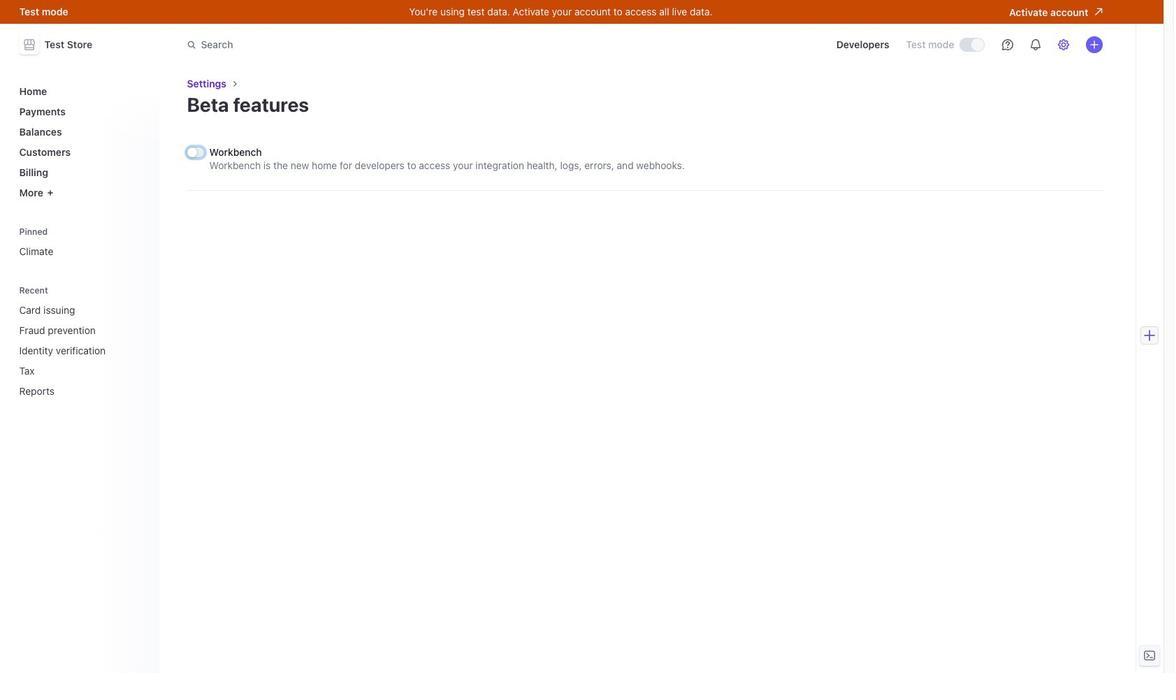 Task type: locate. For each thing, give the bounding box(es) containing it.
help image
[[1002, 39, 1014, 50]]

notifications image
[[1030, 39, 1041, 50]]

Search text field
[[179, 32, 573, 58]]

settings image
[[1058, 39, 1069, 50]]

None search field
[[179, 32, 573, 58]]

edit pins image
[[137, 228, 145, 236]]

recent element
[[14, 281, 151, 403], [14, 299, 151, 403]]

pinned element
[[14, 222, 151, 263]]



Task type: vqa. For each thing, say whether or not it's contained in the screenshot.
Recent element
yes



Task type: describe. For each thing, give the bounding box(es) containing it.
2 recent element from the top
[[14, 299, 151, 403]]

core navigation links element
[[14, 80, 151, 204]]

clear history image
[[137, 286, 145, 295]]

Test mode checkbox
[[960, 39, 984, 51]]

1 recent element from the top
[[14, 281, 151, 403]]



